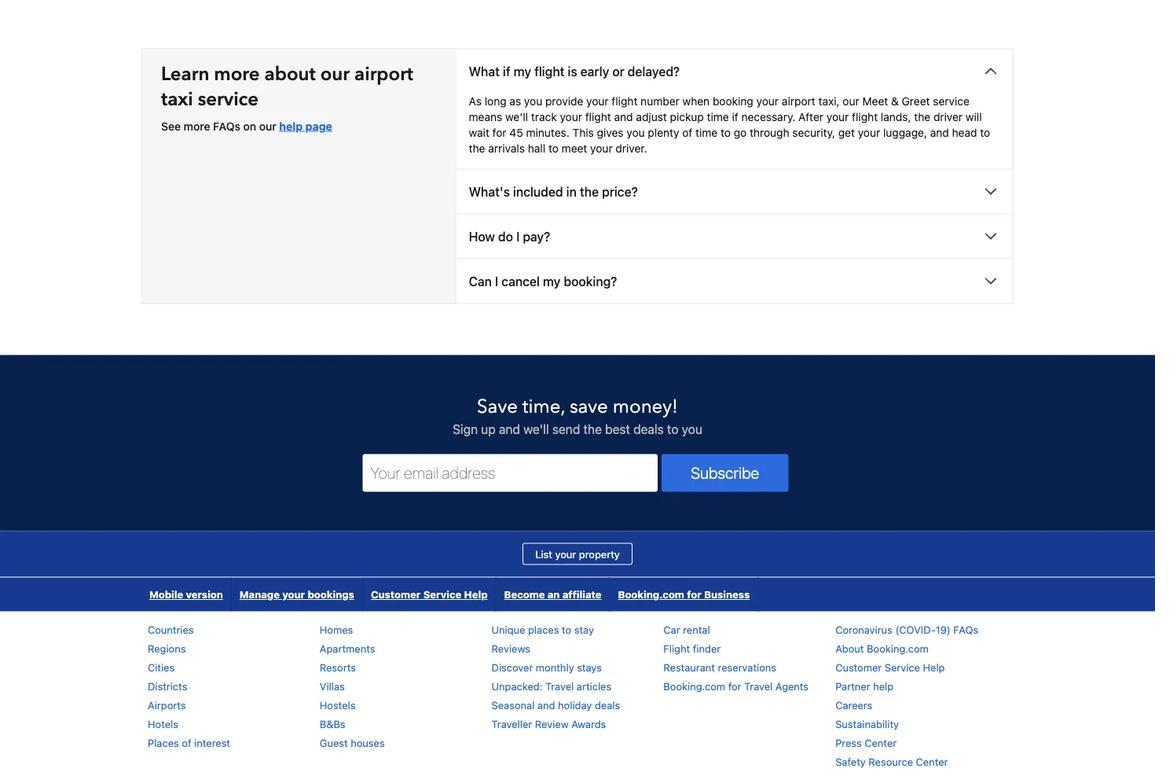 Task type: describe. For each thing, give the bounding box(es) containing it.
service inside the 'as long as you provide your flight number when booking your airport taxi, our meet & greet service means we'll track your flight and adjust pickup time if necessary. after your flight lands, the driver will wait for 45 minutes. this gives you plenty of time to go through security, get your luggage, and head to the arrivals hall to meet your driver.'
[[934, 95, 970, 108]]

and inside 'unique places to stay reviews discover monthly stays unpacked: travel articles seasonal and holiday deals traveller review awards'
[[538, 699, 556, 711]]

0 vertical spatial our
[[321, 62, 350, 88]]

we'll inside the 'as long as you provide your flight number when booking your airport taxi, our meet & greet service means we'll track your flight and adjust pickup time if necessary. after your flight lands, the driver will wait for 45 minutes. this gives you plenty of time to go through security, get your luggage, and head to the arrivals hall to meet your driver.'
[[506, 110, 529, 123]]

booking.com inside coronavirus (covid-19) faqs about booking.com customer service help partner help careers sustainability press center safety resource center
[[867, 643, 929, 655]]

property
[[579, 548, 620, 560]]

what if my flight is early or delayed? button
[[457, 49, 1014, 93]]

&
[[892, 95, 899, 108]]

price?
[[602, 184, 638, 199]]

flight
[[664, 643, 691, 655]]

your right manage
[[282, 589, 305, 601]]

help inside coronavirus (covid-19) faqs about booking.com customer service help partner help careers sustainability press center safety resource center
[[874, 680, 894, 692]]

driver.
[[616, 142, 648, 155]]

number
[[641, 95, 680, 108]]

hostels
[[320, 699, 356, 711]]

0 horizontal spatial center
[[865, 737, 897, 749]]

villas link
[[320, 680, 345, 692]]

Your email address email field
[[363, 454, 658, 492]]

cities link
[[148, 662, 175, 673]]

luggage,
[[884, 126, 928, 139]]

can i cancel my booking? button
[[457, 259, 1014, 303]]

cities
[[148, 662, 175, 673]]

0 vertical spatial more
[[214, 62, 260, 88]]

save
[[570, 394, 609, 420]]

save
[[477, 394, 518, 420]]

booking?
[[564, 274, 618, 289]]

hostels link
[[320, 699, 356, 711]]

1 vertical spatial center
[[917, 756, 949, 768]]

booking.com for travel agents link
[[664, 680, 809, 692]]

manage your bookings
[[240, 589, 355, 601]]

list your property
[[536, 548, 620, 560]]

your up necessary.
[[757, 95, 779, 108]]

as
[[510, 95, 521, 108]]

customer service help
[[371, 589, 488, 601]]

how
[[469, 229, 495, 244]]

b&bs
[[320, 718, 346, 730]]

track
[[531, 110, 557, 123]]

0 vertical spatial time
[[707, 110, 730, 123]]

gives
[[597, 126, 624, 139]]

restaurant reservations link
[[664, 662, 777, 673]]

articles
[[577, 680, 612, 692]]

meet
[[562, 142, 588, 155]]

restaurant
[[664, 662, 716, 673]]

awards
[[572, 718, 607, 730]]

this
[[573, 126, 594, 139]]

1 vertical spatial time
[[696, 126, 718, 139]]

reservations
[[718, 662, 777, 673]]

discover
[[492, 662, 533, 673]]

customer service help link for become an affiliate
[[363, 578, 496, 612]]

delayed?
[[628, 64, 680, 79]]

list your property link
[[523, 543, 633, 565]]

subscribe
[[691, 464, 760, 482]]

send
[[553, 422, 581, 437]]

greet
[[902, 95, 931, 108]]

car rental link
[[664, 624, 711, 636]]

(covid-
[[896, 624, 936, 636]]

help page link
[[279, 120, 333, 133]]

car rental flight finder restaurant reservations booking.com for travel agents
[[664, 624, 809, 692]]

become an affiliate
[[504, 589, 602, 601]]

provide
[[546, 95, 584, 108]]

booking.com for business link
[[611, 578, 758, 612]]

if inside what if my flight is early or delayed? dropdown button
[[503, 64, 511, 79]]

affiliate
[[563, 589, 602, 601]]

after
[[799, 110, 824, 123]]

bookings
[[308, 589, 355, 601]]

flight inside what if my flight is early or delayed? dropdown button
[[535, 64, 565, 79]]

airports
[[148, 699, 186, 711]]

hall
[[528, 142, 546, 155]]

the inside the what's included in the price? dropdown button
[[580, 184, 599, 199]]

head
[[953, 126, 978, 139]]

service inside coronavirus (covid-19) faqs about booking.com customer service help partner help careers sustainability press center safety resource center
[[885, 662, 921, 673]]

arrivals
[[489, 142, 525, 155]]

guest
[[320, 737, 348, 749]]

resource
[[869, 756, 914, 768]]

of inside the 'as long as you provide your flight number when booking your airport taxi, our meet & greet service means we'll track your flight and adjust pickup time if necessary. after your flight lands, the driver will wait for 45 minutes. this gives you plenty of time to go through security, get your luggage, and head to the arrivals hall to meet your driver.'
[[683, 126, 693, 139]]

your right list
[[556, 548, 577, 560]]

can
[[469, 274, 492, 289]]

save time, save money! sign up and we'll send the best deals to you
[[453, 394, 703, 437]]

interest
[[194, 737, 230, 749]]

to down minutes.
[[549, 142, 559, 155]]

pay?
[[523, 229, 551, 244]]

what if my flight is early or delayed? element
[[457, 93, 1014, 169]]

about booking.com link
[[836, 643, 929, 655]]

traveller
[[492, 718, 533, 730]]

seasonal
[[492, 699, 535, 711]]

booking.com for business
[[618, 589, 750, 601]]

0 horizontal spatial our
[[259, 120, 277, 133]]

faqs inside coronavirus (covid-19) faqs about booking.com customer service help partner help careers sustainability press center safety resource center
[[954, 624, 979, 636]]

finder
[[693, 643, 721, 655]]

or
[[613, 64, 625, 79]]

of inside countries regions cities districts airports hotels places of interest
[[182, 737, 192, 749]]

money!
[[613, 394, 679, 420]]

to down will
[[981, 126, 991, 139]]

if inside the 'as long as you provide your flight number when booking your airport taxi, our meet & greet service means we'll track your flight and adjust pickup time if necessary. after your flight lands, the driver will wait for 45 minutes. this gives you plenty of time to go through security, get your luggage, and head to the arrivals hall to meet your driver.'
[[733, 110, 739, 123]]

1 vertical spatial my
[[543, 274, 561, 289]]

monthly
[[536, 662, 575, 673]]

is
[[568, 64, 578, 79]]

partner help link
[[836, 680, 894, 692]]

places
[[528, 624, 559, 636]]

airports link
[[148, 699, 186, 711]]

pickup
[[670, 110, 704, 123]]

how do i pay?
[[469, 229, 551, 244]]

reviews
[[492, 643, 531, 655]]

our inside the 'as long as you provide your flight number when booking your airport taxi, our meet & greet service means we'll track your flight and adjust pickup time if necessary. after your flight lands, the driver will wait for 45 minutes. this gives you plenty of time to go through security, get your luggage, and head to the arrivals hall to meet your driver.'
[[843, 95, 860, 108]]

plenty
[[648, 126, 680, 139]]

to left go
[[721, 126, 731, 139]]

deals inside 'unique places to stay reviews discover monthly stays unpacked: travel articles seasonal and holiday deals traveller review awards'
[[595, 699, 621, 711]]

sustainability
[[836, 718, 900, 730]]

regions
[[148, 643, 186, 655]]

when
[[683, 95, 710, 108]]

adjust
[[636, 110, 667, 123]]

manage
[[240, 589, 280, 601]]

0 vertical spatial service
[[424, 589, 462, 601]]

how do i pay? button
[[457, 215, 1014, 259]]

go
[[734, 126, 747, 139]]



Task type: vqa. For each thing, say whether or not it's contained in the screenshot.
Room to the top
no



Task type: locate. For each thing, give the bounding box(es) containing it.
1 vertical spatial if
[[733, 110, 739, 123]]

0 vertical spatial customer service help link
[[363, 578, 496, 612]]

we'll inside the save time, save money! sign up and we'll send the best deals to you
[[524, 422, 549, 437]]

districts
[[148, 680, 187, 692]]

save time, save money! footer
[[0, 355, 1156, 776]]

customer inside coronavirus (covid-19) faqs about booking.com customer service help partner help careers sustainability press center safety resource center
[[836, 662, 882, 673]]

unique places to stay reviews discover monthly stays unpacked: travel articles seasonal and holiday deals traveller review awards
[[492, 624, 621, 730]]

0 vertical spatial center
[[865, 737, 897, 749]]

center right resource
[[917, 756, 949, 768]]

and right up
[[499, 422, 521, 437]]

booking.com up car
[[618, 589, 685, 601]]

1 vertical spatial our
[[843, 95, 860, 108]]

your
[[587, 95, 609, 108], [757, 95, 779, 108], [560, 110, 583, 123], [827, 110, 850, 123], [858, 126, 881, 139], [591, 142, 613, 155], [556, 548, 577, 560], [282, 589, 305, 601]]

and up gives
[[615, 110, 634, 123]]

meet
[[863, 95, 889, 108]]

houses
[[351, 737, 385, 749]]

stay
[[575, 624, 594, 636]]

0 vertical spatial airport
[[355, 62, 413, 88]]

our
[[321, 62, 350, 88], [843, 95, 860, 108], [259, 120, 277, 133]]

booking.com inside booking.com for business link
[[618, 589, 685, 601]]

what's included in the price? button
[[457, 170, 1014, 214]]

what's
[[469, 184, 510, 199]]

our right taxi,
[[843, 95, 860, 108]]

1 horizontal spatial my
[[543, 274, 561, 289]]

1 vertical spatial for
[[687, 589, 702, 601]]

for
[[493, 126, 507, 139], [687, 589, 702, 601], [729, 680, 742, 692]]

you up driver.
[[627, 126, 645, 139]]

you right as
[[524, 95, 543, 108]]

time down booking
[[707, 110, 730, 123]]

your down gives
[[591, 142, 613, 155]]

unique
[[492, 624, 526, 636]]

press
[[836, 737, 862, 749]]

0 horizontal spatial help
[[464, 589, 488, 601]]

and up traveller review awards link
[[538, 699, 556, 711]]

faqs right 19)
[[954, 624, 979, 636]]

0 vertical spatial faqs
[[213, 120, 241, 133]]

navigation inside "save time, save money!" footer
[[142, 578, 759, 612]]

1 vertical spatial booking.com
[[867, 643, 929, 655]]

early
[[581, 64, 610, 79]]

1 horizontal spatial center
[[917, 756, 949, 768]]

1 vertical spatial help
[[874, 680, 894, 692]]

1 vertical spatial deals
[[595, 699, 621, 711]]

i right can
[[495, 274, 499, 289]]

2 vertical spatial for
[[729, 680, 742, 692]]

seasonal and holiday deals link
[[492, 699, 621, 711]]

1 horizontal spatial service
[[934, 95, 970, 108]]

service inside 'learn more about our airport taxi service see more faqs on our help page'
[[198, 87, 259, 113]]

apartments link
[[320, 643, 375, 655]]

0 horizontal spatial service
[[198, 87, 259, 113]]

1 vertical spatial i
[[495, 274, 499, 289]]

the down wait
[[469, 142, 486, 155]]

0 vertical spatial help
[[279, 120, 303, 133]]

more right see
[[184, 120, 210, 133]]

to inside the save time, save money! sign up and we'll send the best deals to you
[[668, 422, 679, 437]]

as long as you provide your flight number when booking your airport taxi, our meet & greet service means we'll track your flight and adjust pickup time if necessary. after your flight lands, the driver will wait for 45 minutes. this gives you plenty of time to go through security, get your luggage, and head to the arrivals hall to meet your driver.
[[469, 95, 991, 155]]

holiday
[[558, 699, 592, 711]]

for down 'reservations'
[[729, 680, 742, 692]]

1 travel from the left
[[546, 680, 574, 692]]

0 horizontal spatial more
[[184, 120, 210, 133]]

airport
[[355, 62, 413, 88], [782, 95, 816, 108]]

time down pickup on the top right of the page
[[696, 126, 718, 139]]

1 horizontal spatial help
[[924, 662, 946, 673]]

flight down or
[[612, 95, 638, 108]]

you inside the save time, save money! sign up and we'll send the best deals to you
[[682, 422, 703, 437]]

long
[[485, 95, 507, 108]]

our right about on the top left of page
[[321, 62, 350, 88]]

minutes.
[[526, 126, 570, 139]]

1 horizontal spatial i
[[517, 229, 520, 244]]

travel down 'reservations'
[[745, 680, 773, 692]]

the inside the save time, save money! sign up and we'll send the best deals to you
[[584, 422, 602, 437]]

rental
[[683, 624, 711, 636]]

airport inside the 'as long as you provide your flight number when booking your airport taxi, our meet & greet service means we'll track your flight and adjust pickup time if necessary. after your flight lands, the driver will wait for 45 minutes. this gives you plenty of time to go through security, get your luggage, and head to the arrivals hall to meet your driver.'
[[782, 95, 816, 108]]

0 vertical spatial if
[[503, 64, 511, 79]]

we'll
[[506, 110, 529, 123], [524, 422, 549, 437]]

1 vertical spatial airport
[[782, 95, 816, 108]]

0 horizontal spatial my
[[514, 64, 532, 79]]

customer service help link for partner help
[[836, 662, 946, 673]]

0 horizontal spatial i
[[495, 274, 499, 289]]

1 horizontal spatial of
[[683, 126, 693, 139]]

1 horizontal spatial travel
[[745, 680, 773, 692]]

1 horizontal spatial customer service help link
[[836, 662, 946, 673]]

my right cancel on the left
[[543, 274, 561, 289]]

0 vertical spatial deals
[[634, 422, 664, 437]]

unique places to stay link
[[492, 624, 594, 636]]

included
[[513, 184, 564, 199]]

1 horizontal spatial customer
[[836, 662, 882, 673]]

resorts link
[[320, 662, 356, 673]]

more right learn
[[214, 62, 260, 88]]

2 horizontal spatial for
[[729, 680, 742, 692]]

0 horizontal spatial customer
[[371, 589, 421, 601]]

1 horizontal spatial more
[[214, 62, 260, 88]]

your down taxi,
[[827, 110, 850, 123]]

car
[[664, 624, 681, 636]]

0 vertical spatial you
[[524, 95, 543, 108]]

on
[[243, 120, 256, 133]]

help left page
[[279, 120, 303, 133]]

if down booking
[[733, 110, 739, 123]]

booking.com inside car rental flight finder restaurant reservations booking.com for travel agents
[[664, 680, 726, 692]]

1 vertical spatial we'll
[[524, 422, 549, 437]]

0 horizontal spatial customer service help link
[[363, 578, 496, 612]]

of right places
[[182, 737, 192, 749]]

the right in
[[580, 184, 599, 199]]

taxi,
[[819, 95, 840, 108]]

help down 19)
[[924, 662, 946, 673]]

navigation
[[142, 578, 759, 612]]

if right what
[[503, 64, 511, 79]]

booking.com down "coronavirus (covid-19) faqs" link
[[867, 643, 929, 655]]

2 vertical spatial you
[[682, 422, 703, 437]]

places
[[148, 737, 179, 749]]

1 horizontal spatial you
[[627, 126, 645, 139]]

to
[[721, 126, 731, 139], [981, 126, 991, 139], [549, 142, 559, 155], [668, 422, 679, 437], [562, 624, 572, 636]]

service up on
[[198, 87, 259, 113]]

0 horizontal spatial for
[[493, 126, 507, 139]]

1 horizontal spatial our
[[321, 62, 350, 88]]

what's included in the price?
[[469, 184, 638, 199]]

to down money!
[[668, 422, 679, 437]]

version
[[186, 589, 223, 601]]

for inside the 'as long as you provide your flight number when booking your airport taxi, our meet & greet service means we'll track your flight and adjust pickup time if necessary. after your flight lands, the driver will wait for 45 minutes. this gives you plenty of time to go through security, get your luggage, and head to the arrivals hall to meet your driver.'
[[493, 126, 507, 139]]

driver
[[934, 110, 963, 123]]

about
[[836, 643, 865, 655]]

become an affiliate link
[[497, 578, 610, 612]]

what
[[469, 64, 500, 79]]

help left become
[[464, 589, 488, 601]]

list
[[536, 548, 553, 560]]

coronavirus (covid-19) faqs about booking.com customer service help partner help careers sustainability press center safety resource center
[[836, 624, 979, 768]]

0 horizontal spatial travel
[[546, 680, 574, 692]]

sustainability link
[[836, 718, 900, 730]]

2 horizontal spatial you
[[682, 422, 703, 437]]

and down the driver
[[931, 126, 950, 139]]

1 vertical spatial you
[[627, 126, 645, 139]]

means
[[469, 110, 503, 123]]

to left stay
[[562, 624, 572, 636]]

business
[[705, 589, 750, 601]]

for left 45
[[493, 126, 507, 139]]

deals down articles
[[595, 699, 621, 711]]

0 vertical spatial booking.com
[[618, 589, 685, 601]]

travel up seasonal and holiday deals link
[[546, 680, 574, 692]]

you
[[524, 95, 543, 108], [627, 126, 645, 139], [682, 422, 703, 437]]

deals down money!
[[634, 422, 664, 437]]

customer up partner
[[836, 662, 882, 673]]

to inside 'unique places to stay reviews discover monthly stays unpacked: travel articles seasonal and holiday deals traveller review awards'
[[562, 624, 572, 636]]

unpacked: travel articles link
[[492, 680, 612, 692]]

my up as
[[514, 64, 532, 79]]

and inside the save time, save money! sign up and we'll send the best deals to you
[[499, 422, 521, 437]]

you up subscribe
[[682, 422, 703, 437]]

your down "early"
[[587, 95, 609, 108]]

1 vertical spatial customer service help link
[[836, 662, 946, 673]]

1 vertical spatial of
[[182, 737, 192, 749]]

0 horizontal spatial faqs
[[213, 120, 241, 133]]

travel inside 'unique places to stay reviews discover monthly stays unpacked: travel articles seasonal and holiday deals traveller review awards'
[[546, 680, 574, 692]]

faqs left on
[[213, 120, 241, 133]]

up
[[481, 422, 496, 437]]

places of interest link
[[148, 737, 230, 749]]

discover monthly stays link
[[492, 662, 602, 673]]

2 travel from the left
[[745, 680, 773, 692]]

i right do on the top left of page
[[517, 229, 520, 244]]

reviews link
[[492, 643, 531, 655]]

0 vertical spatial we'll
[[506, 110, 529, 123]]

hotels
[[148, 718, 179, 730]]

2 horizontal spatial our
[[843, 95, 860, 108]]

0 vertical spatial my
[[514, 64, 532, 79]]

an
[[548, 589, 560, 601]]

airport inside 'learn more about our airport taxi service see more faqs on our help page'
[[355, 62, 413, 88]]

1 horizontal spatial airport
[[782, 95, 816, 108]]

help inside 'learn more about our airport taxi service see more faqs on our help page'
[[279, 120, 303, 133]]

1 vertical spatial help
[[924, 662, 946, 673]]

and
[[615, 110, 634, 123], [931, 126, 950, 139], [499, 422, 521, 437], [538, 699, 556, 711]]

travel inside car rental flight finder restaurant reservations booking.com for travel agents
[[745, 680, 773, 692]]

customer right the bookings at left
[[371, 589, 421, 601]]

agents
[[776, 680, 809, 692]]

of down pickup on the top right of the page
[[683, 126, 693, 139]]

the down save in the bottom of the page
[[584, 422, 602, 437]]

security,
[[793, 126, 836, 139]]

1 horizontal spatial service
[[885, 662, 921, 673]]

0 horizontal spatial you
[[524, 95, 543, 108]]

1 horizontal spatial for
[[687, 589, 702, 601]]

0 vertical spatial i
[[517, 229, 520, 244]]

your right get
[[858, 126, 881, 139]]

1 horizontal spatial if
[[733, 110, 739, 123]]

45
[[510, 126, 524, 139]]

our right on
[[259, 120, 277, 133]]

service up the driver
[[934, 95, 970, 108]]

customer
[[371, 589, 421, 601], [836, 662, 882, 673]]

best
[[606, 422, 631, 437]]

1 vertical spatial faqs
[[954, 624, 979, 636]]

1 horizontal spatial deals
[[634, 422, 664, 437]]

center up resource
[[865, 737, 897, 749]]

customer service help link
[[363, 578, 496, 612], [836, 662, 946, 673]]

1 vertical spatial service
[[885, 662, 921, 673]]

flight left the is
[[535, 64, 565, 79]]

1 vertical spatial more
[[184, 120, 210, 133]]

we'll down time,
[[524, 422, 549, 437]]

for inside car rental flight finder restaurant reservations booking.com for travel agents
[[729, 680, 742, 692]]

see
[[161, 120, 181, 133]]

for left business
[[687, 589, 702, 601]]

navigation containing mobile version
[[142, 578, 759, 612]]

countries regions cities districts airports hotels places of interest
[[148, 624, 230, 749]]

careers
[[836, 699, 873, 711]]

time
[[707, 110, 730, 123], [696, 126, 718, 139]]

0 horizontal spatial deals
[[595, 699, 621, 711]]

2 vertical spatial booking.com
[[664, 680, 726, 692]]

deals
[[634, 422, 664, 437], [595, 699, 621, 711]]

as
[[469, 95, 482, 108]]

of
[[683, 126, 693, 139], [182, 737, 192, 749]]

review
[[535, 718, 569, 730]]

my
[[514, 64, 532, 79], [543, 274, 561, 289]]

0 horizontal spatial if
[[503, 64, 511, 79]]

0 vertical spatial customer
[[371, 589, 421, 601]]

flight up gives
[[586, 110, 612, 123]]

can i cancel my booking?
[[469, 274, 618, 289]]

safety
[[836, 756, 866, 768]]

2 vertical spatial our
[[259, 120, 277, 133]]

deals inside the save time, save money! sign up and we'll send the best deals to you
[[634, 422, 664, 437]]

the down greet
[[915, 110, 931, 123]]

traveller review awards link
[[492, 718, 607, 730]]

faqs inside 'learn more about our airport taxi service see more faqs on our help page'
[[213, 120, 241, 133]]

1 horizontal spatial faqs
[[954, 624, 979, 636]]

coronavirus (covid-19) faqs link
[[836, 624, 979, 636]]

cancel
[[502, 274, 540, 289]]

booking.com down restaurant
[[664, 680, 726, 692]]

0 vertical spatial for
[[493, 126, 507, 139]]

19)
[[936, 624, 951, 636]]

1 horizontal spatial help
[[874, 680, 894, 692]]

0 vertical spatial of
[[683, 126, 693, 139]]

flight down meet
[[853, 110, 878, 123]]

0 vertical spatial help
[[464, 589, 488, 601]]

help right partner
[[874, 680, 894, 692]]

0 horizontal spatial of
[[182, 737, 192, 749]]

0 horizontal spatial help
[[279, 120, 303, 133]]

manage your bookings link
[[232, 578, 362, 612]]

your down provide
[[560, 110, 583, 123]]

0 horizontal spatial airport
[[355, 62, 413, 88]]

1 vertical spatial customer
[[836, 662, 882, 673]]

faqs
[[213, 120, 241, 133], [954, 624, 979, 636]]

we'll up 45
[[506, 110, 529, 123]]

help inside coronavirus (covid-19) faqs about booking.com customer service help partner help careers sustainability press center safety resource center
[[924, 662, 946, 673]]

0 horizontal spatial service
[[424, 589, 462, 601]]



